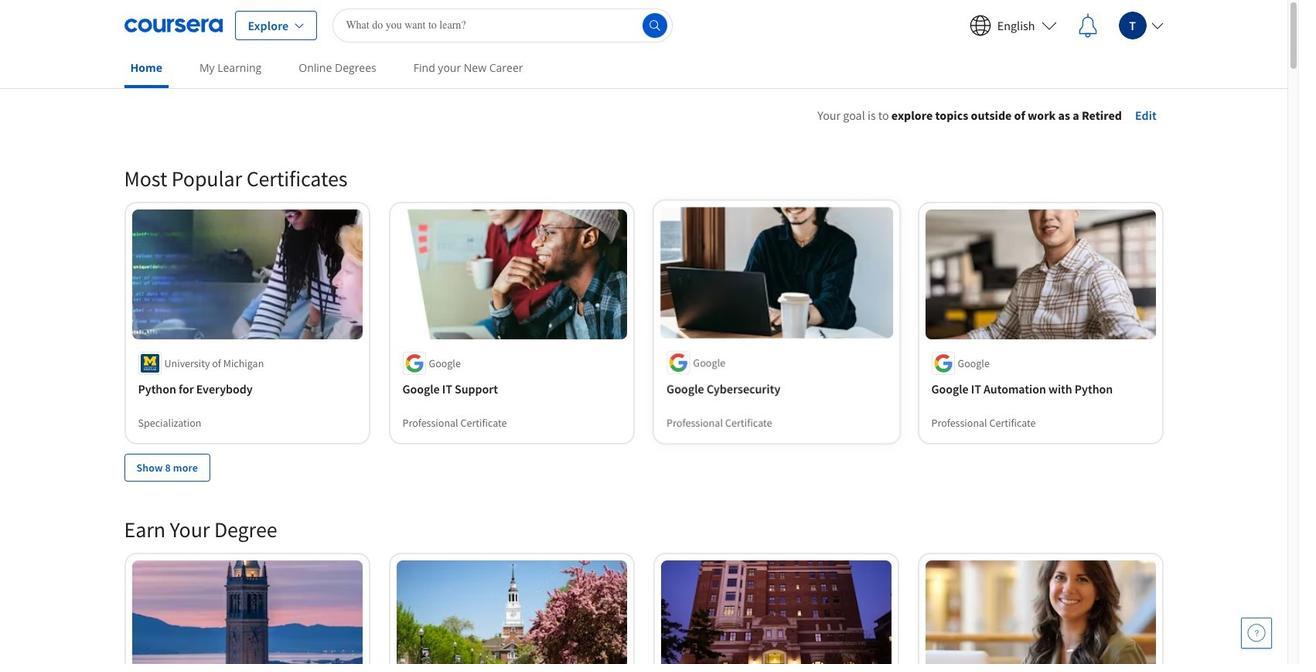 Task type: describe. For each thing, give the bounding box(es) containing it.
What do you want to learn? text field
[[333, 8, 673, 42]]

coursera image
[[124, 13, 222, 38]]



Task type: vqa. For each thing, say whether or not it's contained in the screenshot.
'Most Popular Certificates Collection' 'element'
yes



Task type: locate. For each thing, give the bounding box(es) containing it.
help center image
[[1248, 624, 1266, 643]]

most popular certificates collection element
[[115, 140, 1173, 506]]

None search field
[[333, 8, 673, 42]]

earn your degree collection element
[[115, 491, 1173, 665]]

region
[[736, 128, 1239, 281]]



